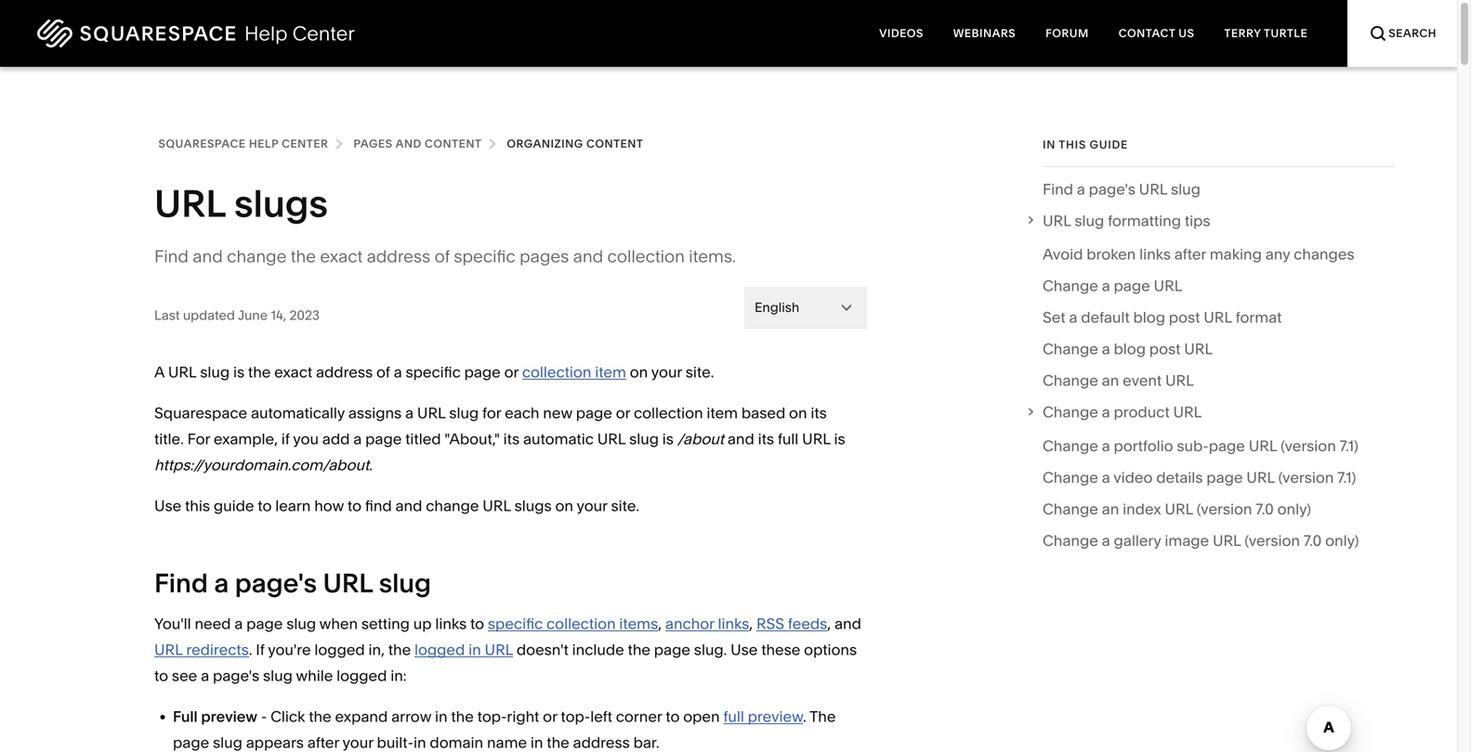 Task type: vqa. For each thing, say whether or not it's contained in the screenshot.
leftmost additional
no



Task type: locate. For each thing, give the bounding box(es) containing it.
arrow
[[391, 708, 431, 726]]

14,
[[271, 308, 286, 323]]

guide up find a page's url slug link
[[1090, 138, 1128, 152]]

0 vertical spatial full
[[778, 430, 799, 448]]

1 horizontal spatial links
[[718, 615, 749, 633]]

0 vertical spatial your
[[651, 363, 682, 382]]

0 vertical spatial only)
[[1278, 500, 1311, 519]]

the right click
[[309, 708, 331, 726]]

0 horizontal spatial preview
[[201, 708, 257, 726]]

2 vertical spatial address
[[573, 734, 630, 752]]

or
[[504, 363, 519, 382], [616, 404, 630, 422], [543, 708, 557, 726]]

2 vertical spatial find
[[154, 568, 208, 599]]

2 horizontal spatial or
[[616, 404, 630, 422]]

1 horizontal spatial its
[[758, 430, 774, 448]]

on right "collection item" link
[[630, 363, 648, 382]]

2 horizontal spatial your
[[651, 363, 682, 382]]

full down based
[[778, 430, 799, 448]]

a right see on the bottom of page
[[201, 667, 209, 685]]

an for event
[[1102, 372, 1119, 390]]

0 horizontal spatial find a page's url slug
[[154, 568, 431, 599]]

automatic
[[523, 430, 594, 448]]

post down avoid broken links after making any changes link
[[1169, 309, 1200, 327]]

to left find
[[348, 497, 362, 515]]

and down based
[[728, 430, 754, 448]]

2 vertical spatial on
[[555, 497, 573, 515]]

change down avoid on the right top of page
[[1043, 277, 1098, 295]]

(version
[[1281, 437, 1336, 455], [1279, 469, 1334, 487], [1197, 500, 1252, 519], [1245, 532, 1300, 550]]

url
[[1139, 180, 1168, 198], [154, 181, 225, 226], [1043, 212, 1071, 230], [1154, 277, 1183, 295], [1204, 309, 1232, 327], [1184, 340, 1213, 358], [168, 363, 196, 382], [1166, 372, 1194, 390], [1173, 404, 1202, 422], [417, 404, 446, 422], [597, 430, 626, 448], [802, 430, 831, 448], [1249, 437, 1277, 455], [1247, 469, 1275, 487], [483, 497, 511, 515], [1165, 500, 1193, 519], [1213, 532, 1241, 550], [323, 568, 373, 599], [154, 641, 183, 659], [485, 641, 513, 659]]

1 horizontal spatial preview
[[748, 708, 803, 726]]

full
[[173, 708, 198, 726]]

page's up url slug formatting tips
[[1089, 180, 1136, 198]]

1 vertical spatial an
[[1102, 500, 1119, 519]]

terry
[[1224, 26, 1261, 40]]

item inside squarespace automatically assigns a url slug for each new page or collection item based on its title. for example, if you add a page titled "about," its automatic url slug is
[[707, 404, 738, 422]]

links down formatting
[[1140, 246, 1171, 264]]

or inside squarespace automatically assigns a url slug for each new page or collection item based on its title. for example, if you add a page titled "about," its automatic url slug is
[[616, 404, 630, 422]]

8 change from the top
[[1043, 532, 1098, 550]]

the up automatically
[[248, 363, 271, 382]]

1 vertical spatial slugs
[[515, 497, 552, 515]]

the inside you'll need a page slug when setting up links to specific collection items , anchor links , rss feeds , and url redirects . if you're logged in, the logged in url
[[388, 641, 411, 659]]

0 vertical spatial an
[[1102, 372, 1119, 390]]

1 horizontal spatial your
[[577, 497, 608, 515]]

its right based
[[811, 404, 827, 422]]

title. for
[[154, 430, 210, 448]]

page inside . the page slug appears after your built-in domain name in the address bar.
[[173, 734, 209, 752]]

1 horizontal spatial item
[[707, 404, 738, 422]]

squarespace help center link
[[158, 134, 328, 154]]

slug right a
[[200, 363, 230, 382]]

slug up ""about,""
[[449, 404, 479, 422]]

0 vertical spatial blog
[[1133, 309, 1165, 327]]

and up the options
[[835, 615, 862, 633]]

1 vertical spatial 7.1)
[[1338, 469, 1356, 487]]

1 vertical spatial squarespace
[[154, 404, 247, 422]]

its inside /about and its full url is https://yourdomain.com/about .
[[758, 430, 774, 448]]

an inside the change an index url (version 7.0 only) link
[[1102, 500, 1119, 519]]

change for change a gallery image url (version 7.0 only)
[[1043, 532, 1098, 550]]

broken
[[1087, 246, 1136, 264]]

content
[[425, 137, 482, 151]]

1 vertical spatial find
[[154, 246, 189, 267]]

change a page url link
[[1043, 273, 1183, 305]]

1 vertical spatial page's
[[235, 568, 317, 599]]

and inside you'll need a page slug when setting up links to specific collection items , anchor links , rss feeds , and url redirects . if you're logged in, the logged in url
[[835, 615, 862, 633]]

0 vertical spatial use
[[154, 497, 181, 515]]

on right based
[[789, 404, 807, 422]]

making
[[1210, 246, 1262, 264]]

change for change a portfolio sub-page url (version 7.1)
[[1043, 437, 1098, 455]]

0 vertical spatial exact
[[320, 246, 363, 267]]

1 vertical spatial of
[[376, 363, 390, 382]]

logged in url link
[[415, 641, 513, 659]]

find a page's url slug
[[1043, 180, 1201, 198], [154, 568, 431, 599]]

specific up doesn't
[[488, 615, 543, 633]]

this down title. for
[[185, 497, 210, 515]]

your down automatic
[[577, 497, 608, 515]]

organizing content link
[[507, 134, 644, 154]]

content
[[586, 137, 644, 151]]

change down set
[[1043, 340, 1098, 358]]

collection left items.
[[607, 246, 685, 267]]

the down items
[[628, 641, 651, 659]]

1 horizontal spatial on
[[630, 363, 648, 382]]

change inside "link"
[[1043, 469, 1098, 487]]

4 change from the top
[[1043, 404, 1098, 422]]

change down change an event url link
[[1043, 404, 1098, 422]]

2 horizontal spatial is
[[834, 430, 845, 448]]

0 horizontal spatial after
[[307, 734, 339, 752]]

links
[[1140, 246, 1171, 264], [435, 615, 467, 633], [718, 615, 749, 633]]

to inside 'doesn't include the page slug. use these options to see a page's slug while logged in:'
[[154, 667, 168, 685]]

5 change from the top
[[1043, 437, 1098, 455]]

of
[[435, 246, 450, 267], [376, 363, 390, 382]]

on for its
[[789, 404, 807, 422]]

0 vertical spatial this
[[1059, 138, 1086, 152]]

0 vertical spatial address
[[367, 246, 431, 267]]

blog up change an event url
[[1114, 340, 1146, 358]]

an left the event
[[1102, 372, 1119, 390]]

slugs
[[234, 181, 328, 226], [515, 497, 552, 515]]

1 vertical spatial item
[[707, 404, 738, 422]]

guide for in
[[1090, 138, 1128, 152]]

after inside . the page slug appears after your built-in domain name in the address bar.
[[307, 734, 339, 752]]

is inside squarespace automatically assigns a url slug for each new page or collection item based on its title. for example, if you add a page titled "about," its automatic url slug is
[[663, 430, 674, 448]]

links up the slug.
[[718, 615, 749, 633]]

event
[[1123, 372, 1162, 390]]

in
[[1043, 138, 1056, 152]]

collection up new
[[522, 363, 592, 382]]

corner
[[616, 708, 662, 726]]

video
[[1114, 469, 1153, 487]]

0 horizontal spatial use
[[154, 497, 181, 515]]

0 vertical spatial of
[[435, 246, 450, 267]]

0 horizontal spatial your
[[343, 734, 373, 752]]

your up /about
[[651, 363, 682, 382]]

use right the slug.
[[731, 641, 758, 659]]

page down anchor
[[654, 641, 691, 659]]

squarespace left help
[[158, 137, 246, 151]]

1 vertical spatial use
[[731, 641, 758, 659]]

2 change from the top
[[1043, 340, 1098, 358]]

1 horizontal spatial after
[[1175, 246, 1206, 264]]

preview left the
[[748, 708, 803, 726]]

specific inside you'll need a page slug when setting up links to specific collection items , anchor links , rss feeds , and url redirects . if you're logged in, the logged in url
[[488, 615, 543, 633]]

3 change from the top
[[1043, 372, 1098, 390]]

doesn't include the page slug. use these options to see a page's slug while logged in:
[[154, 641, 857, 685]]

its
[[811, 404, 827, 422], [503, 430, 520, 448], [758, 430, 774, 448]]

. left if
[[249, 641, 252, 659]]

logged down in,
[[337, 667, 387, 685]]

0 vertical spatial on
[[630, 363, 648, 382]]

find and change the exact address of specific pages and collection items.
[[154, 246, 736, 267]]

avoid broken links after making any changes link
[[1043, 242, 1355, 273]]

page down 'full'
[[173, 734, 209, 752]]

change down url slugs
[[227, 246, 287, 267]]

videos link
[[865, 0, 939, 67]]

change a page url
[[1043, 277, 1183, 295]]

0 horizontal spatial item
[[595, 363, 626, 382]]

slug up tips on the top right
[[1171, 180, 1201, 198]]

page up for
[[464, 363, 501, 382]]

6 change from the top
[[1043, 469, 1098, 487]]

top- up 'name'
[[477, 708, 507, 726]]

a left gallery
[[1102, 532, 1110, 550]]

a inside change a portfolio sub-page url (version 7.1) link
[[1102, 437, 1110, 455]]

0 vertical spatial change
[[227, 246, 287, 267]]

a inside the change a page url link
[[1102, 277, 1110, 295]]

a right need
[[234, 615, 243, 633]]

full
[[778, 430, 799, 448], [723, 708, 744, 726]]

0 vertical spatial squarespace
[[158, 137, 246, 151]]

2 an from the top
[[1102, 500, 1119, 519]]

1 vertical spatial find a page's url slug
[[154, 568, 431, 599]]

1 preview from the left
[[201, 708, 257, 726]]

change down the change a product url
[[1043, 437, 1098, 455]]

0 horizontal spatial or
[[504, 363, 519, 382]]

0 horizontal spatial links
[[435, 615, 467, 633]]

1 vertical spatial change
[[426, 497, 479, 515]]

1 vertical spatial your
[[577, 497, 608, 515]]

top- right right
[[561, 708, 590, 726]]

1 vertical spatial guide
[[214, 497, 254, 515]]

change for change a page url
[[1043, 277, 1098, 295]]

in
[[469, 641, 481, 659], [435, 708, 448, 726], [414, 734, 426, 752], [531, 734, 543, 752]]

its down each
[[503, 430, 520, 448]]

1 horizontal spatial exact
[[320, 246, 363, 267]]

guide
[[1090, 138, 1128, 152], [214, 497, 254, 515]]

up
[[413, 615, 432, 633]]

slugs down help
[[234, 181, 328, 226]]

0 horizontal spatial ,
[[658, 615, 662, 633]]

slug inside you'll need a page slug when setting up links to specific collection items , anchor links , rss feeds , and url redirects . if you're logged in, the logged in url
[[286, 615, 316, 633]]

https://yourdomain.com/about
[[154, 456, 369, 474]]

a right set
[[1069, 309, 1078, 327]]

slug up broken
[[1075, 212, 1104, 230]]

0 horizontal spatial top-
[[477, 708, 507, 726]]

for
[[482, 404, 501, 422]]

, left anchor
[[658, 615, 662, 633]]

0 horizontal spatial slugs
[[234, 181, 328, 226]]

0 vertical spatial find a page's url slug
[[1043, 180, 1201, 198]]

to
[[258, 497, 272, 515], [348, 497, 362, 515], [470, 615, 484, 633], [154, 667, 168, 685], [666, 708, 680, 726]]

2 vertical spatial page's
[[213, 667, 259, 685]]

0 horizontal spatial this
[[185, 497, 210, 515]]

a inside change a product url link
[[1102, 404, 1110, 422]]

change a blog post url
[[1043, 340, 1213, 358]]

a inside you'll need a page slug when setting up links to specific collection items , anchor links , rss feeds , and url redirects . if you're logged in, the logged in url
[[234, 615, 243, 633]]

or down "collection item" link
[[616, 404, 630, 422]]

an for index
[[1102, 500, 1119, 519]]

url inside /about and its full url is https://yourdomain.com/about .
[[802, 430, 831, 448]]

links right 'up'
[[435, 615, 467, 633]]

1 horizontal spatial this
[[1059, 138, 1086, 152]]

1 vertical spatial site.
[[611, 497, 640, 515]]

forum link
[[1031, 0, 1104, 67]]

this right in
[[1059, 138, 1086, 152]]

a
[[1077, 180, 1085, 198], [1102, 277, 1110, 295], [1069, 309, 1078, 327], [1102, 340, 1110, 358], [394, 363, 402, 382], [1102, 404, 1110, 422], [405, 404, 414, 422], [353, 430, 362, 448], [1102, 437, 1110, 455], [1102, 469, 1110, 487], [1102, 532, 1110, 550], [214, 568, 229, 599], [234, 615, 243, 633], [201, 667, 209, 685]]

and right "pages"
[[396, 137, 422, 151]]

in down 'arrow'
[[414, 734, 426, 752]]

anchor links link
[[665, 615, 749, 633]]

to left open
[[666, 708, 680, 726]]

1 horizontal spatial .
[[369, 456, 373, 474]]

after down expand
[[307, 734, 339, 752]]

1 vertical spatial .
[[249, 641, 252, 659]]

items
[[619, 615, 658, 633]]

or right right
[[543, 708, 557, 726]]

slug
[[1171, 180, 1201, 198], [1075, 212, 1104, 230], [200, 363, 230, 382], [449, 404, 479, 422], [629, 430, 659, 448], [379, 568, 431, 599], [286, 615, 316, 633], [263, 667, 293, 685], [213, 734, 242, 752]]

find up last on the left top
[[154, 246, 189, 267]]

full right open
[[723, 708, 744, 726]]

0 horizontal spatial guide
[[214, 497, 254, 515]]

a up titled at the left bottom of the page
[[405, 404, 414, 422]]

left
[[590, 708, 612, 726]]

1 horizontal spatial of
[[435, 246, 450, 267]]

post down set a default blog post url format link
[[1150, 340, 1181, 358]]

options
[[804, 641, 857, 659]]

an inside change an event url link
[[1102, 372, 1119, 390]]

1 vertical spatial or
[[616, 404, 630, 422]]

2 horizontal spatial .
[[803, 708, 807, 726]]

1 an from the top
[[1102, 372, 1119, 390]]

1 horizontal spatial is
[[663, 430, 674, 448]]

to left the learn
[[258, 497, 272, 515]]

1 horizontal spatial slugs
[[515, 497, 552, 515]]

change left index
[[1043, 500, 1098, 519]]

7.1) for change a video details page url (version 7.1)
[[1338, 469, 1356, 487]]

or for collection
[[504, 363, 519, 382]]

exact
[[320, 246, 363, 267], [274, 363, 312, 382]]

new
[[543, 404, 572, 422]]

is inside /about and its full url is https://yourdomain.com/about .
[[834, 430, 845, 448]]

slug left appears
[[213, 734, 242, 752]]

collection up /about
[[634, 404, 703, 422]]

1 horizontal spatial top-
[[561, 708, 590, 726]]

june
[[238, 308, 268, 323]]

1 vertical spatial 7.0
[[1304, 532, 1322, 550]]

find a page's url slug up when on the bottom left of the page
[[154, 568, 431, 599]]

2 vertical spatial or
[[543, 708, 557, 726]]

a up default
[[1102, 277, 1110, 295]]

find a page's url slug link
[[1043, 177, 1201, 208]]

find up you'll
[[154, 568, 208, 599]]

change for change a product url
[[1043, 404, 1098, 422]]

blog
[[1133, 309, 1165, 327], [1114, 340, 1146, 358]]

7.1) inside "link"
[[1338, 469, 1356, 487]]

us
[[1179, 26, 1195, 40]]

0 horizontal spatial .
[[249, 641, 252, 659]]

1 horizontal spatial ,
[[749, 615, 753, 633]]

0 horizontal spatial exact
[[274, 363, 312, 382]]

url slugs
[[154, 181, 328, 226]]

2 vertical spatial your
[[343, 734, 373, 752]]

find a page's url slug up url slug formatting tips
[[1043, 180, 1201, 198]]

1 horizontal spatial full
[[778, 430, 799, 448]]

set a default blog post url format link
[[1043, 305, 1282, 337]]

blog up change a blog post url
[[1133, 309, 1165, 327]]

change a video details page url (version 7.1) link
[[1043, 465, 1356, 497]]

1 horizontal spatial use
[[731, 641, 758, 659]]

you're
[[268, 641, 311, 659]]

, up the options
[[828, 615, 831, 633]]

,
[[658, 615, 662, 633], [749, 615, 753, 633], [828, 615, 831, 633]]

1 vertical spatial on
[[789, 404, 807, 422]]

to left see on the bottom of page
[[154, 667, 168, 685]]

1 change from the top
[[1043, 277, 1098, 295]]

slug up you're
[[286, 615, 316, 633]]

index
[[1123, 500, 1161, 519]]

0 vertical spatial post
[[1169, 309, 1200, 327]]

url slug formatting tips
[[1043, 212, 1211, 230]]

change up the change a product url
[[1043, 372, 1098, 390]]

automatically
[[251, 404, 345, 422]]

a
[[154, 363, 165, 382]]

a inside change a video details page url (version 7.1) "link"
[[1102, 469, 1110, 487]]

url slug formatting tips link
[[1043, 208, 1395, 234]]

a inside find a page's url slug link
[[1077, 180, 1085, 198]]

built-
[[377, 734, 414, 752]]

specific up titled at the left bottom of the page
[[406, 363, 461, 382]]

specific left pages
[[454, 246, 516, 267]]

1 top- from the left
[[477, 708, 507, 726]]

1 vertical spatial after
[[307, 734, 339, 752]]

slugs down /about and its full url is https://yourdomain.com/about .
[[515, 497, 552, 515]]

use down title. for
[[154, 497, 181, 515]]

2 vertical spatial .
[[803, 708, 807, 726]]

1 horizontal spatial change
[[426, 497, 479, 515]]

this for in
[[1059, 138, 1086, 152]]

1 vertical spatial full
[[723, 708, 744, 726]]

0 vertical spatial 7.1)
[[1340, 437, 1359, 455]]

squarespace inside squarespace automatically assigns a url slug for each new page or collection item based on its title. for example, if you add a page titled "about," its automatic url slug is
[[154, 404, 247, 422]]

7 change from the top
[[1043, 500, 1098, 519]]

specific
[[454, 246, 516, 267], [406, 363, 461, 382], [488, 615, 543, 633]]

1 horizontal spatial 7.0
[[1304, 532, 1322, 550]]

slug down you're
[[263, 667, 293, 685]]

you'll need a page slug when setting up links to specific collection items , anchor links , rss feeds , and url redirects . if you're logged in, the logged in url
[[154, 615, 862, 659]]

change inside dropdown button
[[1043, 404, 1098, 422]]

turtle
[[1264, 26, 1308, 40]]

1 horizontal spatial or
[[543, 708, 557, 726]]

preview
[[201, 708, 257, 726], [748, 708, 803, 726]]

to up logged in url link
[[470, 615, 484, 633]]

1 horizontal spatial site.
[[686, 363, 714, 382]]

in left doesn't
[[469, 641, 481, 659]]

item
[[595, 363, 626, 382], [707, 404, 738, 422]]

2 vertical spatial specific
[[488, 615, 543, 633]]

the right in,
[[388, 641, 411, 659]]

use inside 'doesn't include the page slug. use these options to see a page's slug while logged in:'
[[731, 641, 758, 659]]

the right 'name'
[[547, 734, 569, 752]]

this for use
[[185, 497, 210, 515]]

on inside squarespace automatically assigns a url slug for each new page or collection item based on its title. for example, if you add a page titled "about," its automatic url slug is
[[789, 404, 807, 422]]

0 horizontal spatial its
[[503, 430, 520, 448]]

change left gallery
[[1043, 532, 1098, 550]]

. up find
[[369, 456, 373, 474]]

its down based
[[758, 430, 774, 448]]

feeds
[[788, 615, 828, 633]]

a inside change a blog post url link
[[1102, 340, 1110, 358]]

7.0
[[1256, 500, 1274, 519], [1304, 532, 1322, 550]]

0 horizontal spatial is
[[233, 363, 245, 382]]

and right pages
[[573, 246, 603, 267]]

-
[[261, 708, 267, 726]]

2 horizontal spatial ,
[[828, 615, 831, 633]]

1 horizontal spatial only)
[[1326, 532, 1359, 550]]

find down in
[[1043, 180, 1073, 198]]

full preview link
[[723, 708, 803, 726]]

2 horizontal spatial links
[[1140, 246, 1171, 264]]

slug inside . the page slug appears after your built-in domain name in the address bar.
[[213, 734, 242, 752]]



Task type: describe. For each thing, give the bounding box(es) containing it.
the inside . the page slug appears after your built-in domain name in the address bar.
[[547, 734, 569, 752]]

a url slug is the exact address of a specific page or collection item on your site.
[[154, 363, 714, 382]]

contact us
[[1119, 26, 1195, 40]]

a up assigns
[[394, 363, 402, 382]]

in inside you'll need a page slug when setting up links to specific collection items , anchor links , rss feeds , and url redirects . if you're logged in, the logged in url
[[469, 641, 481, 659]]

1 vertical spatial specific
[[406, 363, 461, 382]]

need
[[195, 615, 231, 633]]

webinars link
[[939, 0, 1031, 67]]

0 horizontal spatial full
[[723, 708, 744, 726]]

0 horizontal spatial of
[[376, 363, 390, 382]]

change a product url
[[1043, 404, 1202, 422]]

1 , from the left
[[658, 615, 662, 633]]

in right 'arrow'
[[435, 708, 448, 726]]

"about,"
[[445, 430, 500, 448]]

expand
[[335, 708, 388, 726]]

specific collection items link
[[488, 615, 658, 633]]

slug inside 'doesn't include the page slug. use these options to see a page's slug while logged in:'
[[263, 667, 293, 685]]

collection inside you'll need a page slug when setting up links to specific collection items , anchor links , rss feeds , and url redirects . if you're logged in, the logged in url
[[547, 615, 616, 633]]

logged down when on the bottom left of the page
[[315, 641, 365, 659]]

collection inside squarespace automatically assigns a url slug for each new page or collection item based on its title. for example, if you add a page titled "about," its automatic url slug is
[[634, 404, 703, 422]]

. inside /about and its full url is https://yourdomain.com/about .
[[369, 456, 373, 474]]

english
[[755, 300, 800, 316]]

a up need
[[214, 568, 229, 599]]

logged down 'up'
[[415, 641, 465, 659]]

. inside you'll need a page slug when setting up links to specific collection items , anchor links , rss feeds , and url redirects . if you're logged in, the logged in url
[[249, 641, 252, 659]]

on for your
[[630, 363, 648, 382]]

change a gallery image url (version 7.0 only)
[[1043, 532, 1359, 550]]

slug left /about
[[629, 430, 659, 448]]

and inside /about and its full url is https://yourdomain.com/about .
[[728, 430, 754, 448]]

. the page slug appears after your built-in domain name in the address bar.
[[173, 708, 836, 752]]

1 horizontal spatial find a page's url slug
[[1043, 180, 1201, 198]]

0 horizontal spatial on
[[555, 497, 573, 515]]

(version inside "link"
[[1279, 469, 1334, 487]]

last
[[154, 308, 180, 323]]

a inside set a default blog post url format link
[[1069, 309, 1078, 327]]

full preview - click the expand arrow in the top-right or top-left corner to open full preview
[[173, 708, 803, 726]]

slug inside dropdown button
[[1075, 212, 1104, 230]]

change for change an event url
[[1043, 372, 1098, 390]]

format
[[1236, 309, 1282, 327]]

0 vertical spatial site.
[[686, 363, 714, 382]]

1 vertical spatial exact
[[274, 363, 312, 382]]

set
[[1043, 309, 1066, 327]]

formatting
[[1108, 212, 1181, 230]]

set a default blog post url format
[[1043, 309, 1282, 327]]

1 vertical spatial only)
[[1326, 532, 1359, 550]]

each
[[505, 404, 540, 422]]

rss
[[757, 615, 785, 633]]

pages and content link
[[354, 134, 482, 154]]

page down broken
[[1114, 277, 1150, 295]]

a right add
[[353, 430, 362, 448]]

0 horizontal spatial only)
[[1278, 500, 1311, 519]]

3 , from the left
[[828, 615, 831, 633]]

0 vertical spatial find
[[1043, 180, 1073, 198]]

and up updated
[[193, 246, 223, 267]]

0 horizontal spatial site.
[[611, 497, 640, 515]]

you'll
[[154, 615, 191, 633]]

change a blog post url link
[[1043, 337, 1213, 368]]

in:
[[391, 667, 407, 685]]

when
[[319, 615, 358, 633]]

page inside "link"
[[1207, 469, 1243, 487]]

appears
[[246, 734, 304, 752]]

example,
[[214, 430, 278, 448]]

contact
[[1119, 26, 1176, 40]]

0 vertical spatial page's
[[1089, 180, 1136, 198]]

7.1) for change a portfolio sub-page url (version 7.1)
[[1340, 437, 1359, 455]]

videos
[[879, 26, 924, 40]]

help
[[249, 137, 279, 151]]

slug up 'up'
[[379, 568, 431, 599]]

squarespace for squarespace help center
[[158, 137, 246, 151]]

change a video details page url (version 7.1)
[[1043, 469, 1356, 487]]

. inside . the page slug appears after your built-in domain name in the address bar.
[[803, 708, 807, 726]]

change an index url (version 7.0 only) link
[[1043, 497, 1311, 528]]

url redirects link
[[154, 641, 249, 659]]

search button
[[1348, 0, 1457, 67]]

bar.
[[633, 734, 659, 752]]

portfolio
[[1114, 437, 1173, 455]]

logged inside 'doesn't include the page slug. use these options to see a page's slug while logged in:'
[[337, 667, 387, 685]]

open
[[683, 708, 720, 726]]

to inside you'll need a page slug when setting up links to specific collection items , anchor links , rss feeds , and url redirects . if you're logged in, the logged in url
[[470, 615, 484, 633]]

sub-
[[1177, 437, 1209, 455]]

default
[[1081, 309, 1130, 327]]

page inside you'll need a page slug when setting up links to specific collection items , anchor links , rss feeds , and url redirects . if you're logged in, the logged in url
[[246, 615, 283, 633]]

change for change an index url (version 7.0 only)
[[1043, 500, 1098, 519]]

collection item link
[[522, 363, 626, 382]]

anchor
[[665, 615, 714, 633]]

in down right
[[531, 734, 543, 752]]

squarespace help center
[[158, 137, 328, 151]]

page down assigns
[[365, 430, 402, 448]]

2023
[[289, 308, 320, 323]]

2 , from the left
[[749, 615, 753, 633]]

terry turtle link
[[1210, 0, 1323, 67]]

and inside pages and content link
[[396, 137, 422, 151]]

slug.
[[694, 641, 727, 659]]

1 vertical spatial blog
[[1114, 340, 1146, 358]]

a inside 'doesn't include the page slug. use these options to see a page's slug while logged in:'
[[201, 667, 209, 685]]

change an event url
[[1043, 372, 1194, 390]]

redirects
[[186, 641, 249, 659]]

your inside . the page slug appears after your built-in domain name in the address bar.
[[343, 734, 373, 752]]

page down change a product url link
[[1209, 437, 1245, 455]]

change an index url (version 7.0 only)
[[1043, 500, 1311, 519]]

right
[[507, 708, 539, 726]]

change a portfolio sub-page url (version 7.1)
[[1043, 437, 1359, 455]]

or for top-
[[543, 708, 557, 726]]

image
[[1165, 532, 1209, 550]]

1 vertical spatial post
[[1150, 340, 1181, 358]]

2 preview from the left
[[748, 708, 803, 726]]

any
[[1266, 246, 1290, 264]]

0 vertical spatial specific
[[454, 246, 516, 267]]

setting
[[361, 615, 410, 633]]

avoid
[[1043, 246, 1083, 264]]

page right new
[[576, 404, 612, 422]]

terry turtle
[[1224, 26, 1308, 40]]

change for change a video details page url (version 7.1)
[[1043, 469, 1098, 487]]

0 horizontal spatial 7.0
[[1256, 500, 1274, 519]]

page's inside 'doesn't include the page slug. use these options to see a page's slug while logged in:'
[[213, 667, 259, 685]]

contact us link
[[1104, 0, 1210, 67]]

items.
[[689, 246, 736, 267]]

details
[[1156, 469, 1203, 487]]

product
[[1114, 404, 1170, 422]]

2 horizontal spatial its
[[811, 404, 827, 422]]

changes
[[1294, 246, 1355, 264]]

change a portfolio sub-page url (version 7.1) link
[[1043, 434, 1359, 465]]

if
[[281, 430, 290, 448]]

and right find
[[395, 497, 422, 515]]

how
[[314, 497, 344, 515]]

doesn't
[[517, 641, 569, 659]]

search
[[1389, 26, 1437, 40]]

the inside 'doesn't include the page slug. use these options to see a page's slug while logged in:'
[[628, 641, 651, 659]]

rss feeds link
[[757, 615, 828, 633]]

change a product url button
[[1023, 400, 1395, 426]]

squarespace for squarespace automatically assigns a url slug for each new page or collection item based on its title. for example, if you add a page titled "about," its automatic url slug is
[[154, 404, 247, 422]]

titled
[[405, 430, 441, 448]]

the up 2023
[[291, 246, 316, 267]]

while
[[296, 667, 333, 685]]

change for change a blog post url
[[1043, 340, 1098, 358]]

1 vertical spatial address
[[316, 363, 373, 382]]

guide for use
[[214, 497, 254, 515]]

page inside 'doesn't include the page slug. use these options to see a page's slug while logged in:'
[[654, 641, 691, 659]]

a inside change a gallery image url (version 7.0 only) link
[[1102, 532, 1110, 550]]

2 top- from the left
[[561, 708, 590, 726]]

change an event url link
[[1043, 368, 1194, 400]]

english button
[[744, 287, 867, 328]]

address inside . the page slug appears after your built-in domain name in the address bar.
[[573, 734, 630, 752]]

change a product url link
[[1043, 400, 1395, 426]]

the
[[810, 708, 836, 726]]

full inside /about and its full url is https://yourdomain.com/about .
[[778, 430, 799, 448]]

see
[[172, 667, 197, 685]]

use this guide to learn how to find and change url slugs on your site.
[[154, 497, 640, 515]]

0 vertical spatial item
[[595, 363, 626, 382]]

url inside "link"
[[1247, 469, 1275, 487]]

assigns
[[348, 404, 402, 422]]

forum
[[1046, 26, 1089, 40]]

pages
[[354, 137, 393, 151]]

based
[[742, 404, 786, 422]]

last updated june 14, 2023
[[154, 308, 320, 323]]

webinars
[[953, 26, 1016, 40]]

the up domain
[[451, 708, 474, 726]]



